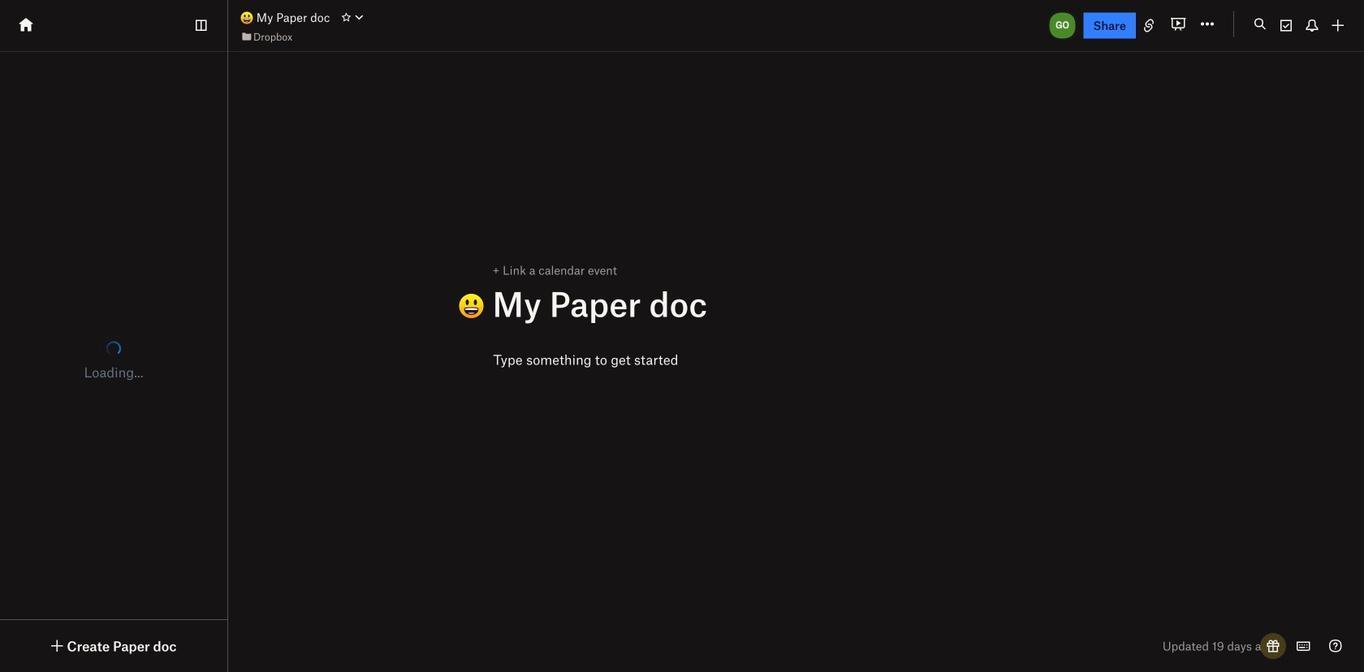 Task type: vqa. For each thing, say whether or not it's contained in the screenshot.
"HEADING"
yes



Task type: locate. For each thing, give the bounding box(es) containing it.
heading
[[459, 283, 1099, 324]]

grinning face with big eyes image
[[240, 11, 253, 24]]



